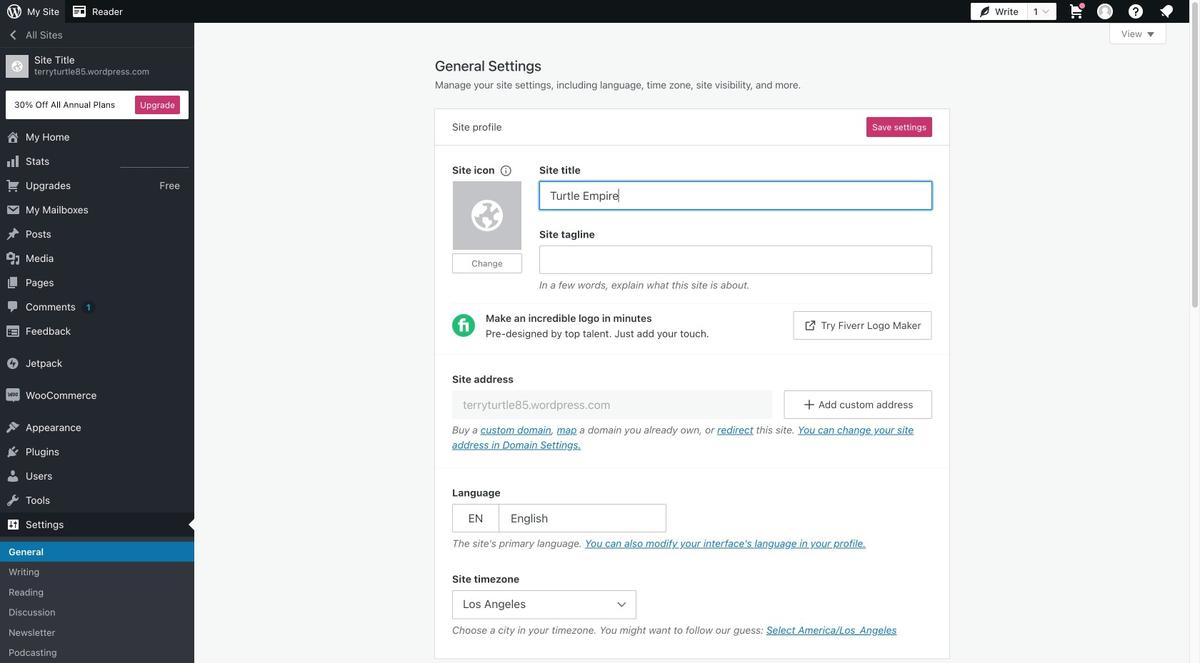 Task type: vqa. For each thing, say whether or not it's contained in the screenshot.
'number field'
no



Task type: describe. For each thing, give the bounding box(es) containing it.
help image
[[1127, 3, 1145, 20]]

closed image
[[1147, 32, 1155, 37]]

1 img image from the top
[[6, 356, 20, 371]]

my shopping cart image
[[1068, 3, 1085, 20]]

highest hourly views 0 image
[[121, 159, 189, 168]]

2 img image from the top
[[6, 389, 20, 403]]

fiverr small logo image
[[452, 314, 475, 337]]

more information image
[[499, 164, 512, 177]]



Task type: locate. For each thing, give the bounding box(es) containing it.
manage your notifications image
[[1158, 3, 1175, 20]]

None text field
[[452, 391, 773, 419]]

0 vertical spatial img image
[[6, 356, 20, 371]]

main content
[[435, 23, 1167, 664]]

img image
[[6, 356, 20, 371], [6, 389, 20, 403]]

1 vertical spatial img image
[[6, 389, 20, 403]]

group
[[452, 163, 539, 296], [539, 163, 932, 210], [539, 227, 932, 296], [435, 354, 949, 469], [452, 486, 932, 555], [452, 572, 932, 642]]

my profile image
[[1097, 4, 1113, 19]]

None text field
[[539, 181, 932, 210], [539, 246, 932, 274], [539, 181, 932, 210], [539, 246, 932, 274]]



